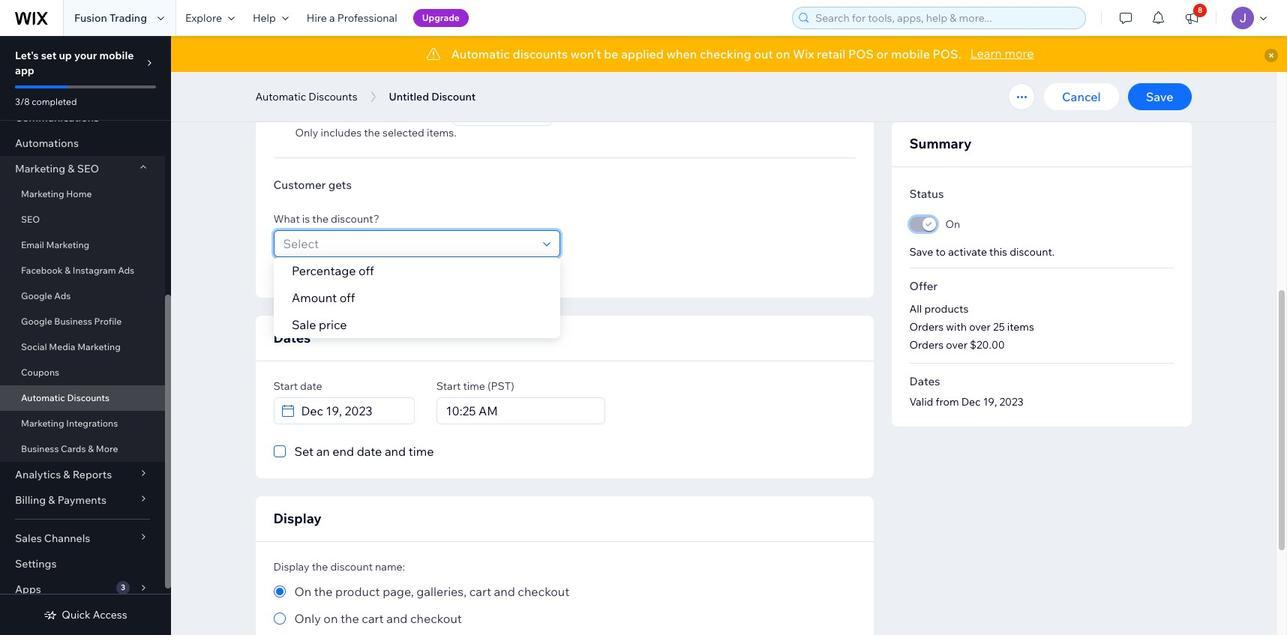 Task type: locate. For each thing, give the bounding box(es) containing it.
0 horizontal spatial date
[[300, 380, 322, 393]]

only includes the selected items. down order
[[295, 126, 457, 140]]

dates up valid
[[910, 374, 941, 389]]

discounts for automatic discounts button
[[309, 90, 358, 104]]

over down 'with'
[[946, 338, 968, 352]]

marketing up business cards & more
[[21, 418, 64, 429]]

0 horizontal spatial cart
[[362, 612, 384, 627]]

mobile inside let's set up your mobile app
[[99, 49, 134, 62]]

0 vertical spatial items
[[413, 55, 444, 70]]

Search for tools, apps, help & more... field
[[811, 8, 1081, 29]]

None field
[[442, 398, 600, 424]]

billing & payments button
[[0, 488, 165, 513]]

marketing up facebook & instagram ads
[[46, 239, 89, 251]]

2 start from the left
[[437, 380, 461, 393]]

business cards & more
[[21, 443, 118, 455]]

0 vertical spatial selected
[[383, 77, 425, 90]]

automatic discounts inside button
[[256, 90, 358, 104]]

on for on
[[946, 218, 961, 231]]

or
[[877, 47, 889, 62]]

1 vertical spatial on
[[324, 612, 338, 627]]

cart down product
[[362, 612, 384, 627]]

0 horizontal spatial automatic
[[21, 392, 65, 404]]

0 vertical spatial on
[[946, 218, 961, 231]]

0 horizontal spatial to
[[377, 266, 387, 280]]

customer
[[274, 178, 326, 192]]

automations
[[15, 137, 79, 150]]

google business profile
[[21, 316, 122, 327]]

0 vertical spatial orders
[[910, 320, 944, 334]]

1 vertical spatial orders
[[910, 338, 944, 352]]

0 vertical spatial automatic discounts
[[256, 90, 358, 104]]

includes down minimum order subtotal
[[321, 126, 362, 140]]

over left 25
[[970, 320, 991, 334]]

1 selected from the top
[[383, 77, 425, 90]]

1 vertical spatial time
[[409, 444, 434, 459]]

1 horizontal spatial ads
[[118, 265, 134, 276]]

percentage off
[[292, 263, 374, 278]]

0 horizontal spatial save
[[910, 245, 934, 259]]

the down product
[[341, 612, 359, 627]]

0 horizontal spatial mobile
[[99, 49, 134, 62]]

0 vertical spatial automatic
[[451, 47, 510, 62]]

0 vertical spatial display
[[274, 510, 322, 528]]

only includes the selected items. for minimum quantity of items checkbox
[[295, 77, 457, 90]]

1 vertical spatial automatic discounts
[[21, 392, 110, 404]]

selected down subtotal
[[383, 126, 425, 140]]

a
[[329, 11, 335, 25]]

1 vertical spatial display
[[274, 561, 310, 574]]

learn more
[[971, 46, 1034, 61]]

0 vertical spatial minimum
[[295, 55, 347, 70]]

hire a professional
[[307, 11, 397, 25]]

Dec 19, 2023 field
[[297, 398, 409, 424]]

mobile right or
[[892, 47, 930, 62]]

2 minimum from the top
[[295, 104, 347, 119]]

0 horizontal spatial discounts
[[67, 392, 110, 404]]

google for google business profile
[[21, 316, 52, 327]]

marketing down 'marketing & seo'
[[21, 188, 64, 200]]

option group
[[274, 583, 856, 628]]

2 vertical spatial automatic
[[21, 392, 65, 404]]

dec
[[962, 395, 981, 409]]

discounts inside button
[[309, 90, 358, 104]]

amount off
[[292, 290, 355, 305]]

minimum inside checkbox
[[295, 55, 347, 70]]

checkout
[[518, 585, 570, 600], [410, 612, 462, 627]]

date right end
[[357, 444, 382, 459]]

1 vertical spatial business
[[21, 443, 59, 455]]

marketing integrations link
[[0, 411, 165, 437]]

2 orders from the top
[[910, 338, 944, 352]]

1 minimum from the top
[[295, 55, 347, 70]]

dates for dates valid from dec 19, 2023
[[910, 374, 941, 389]]

on the product page, galleries, cart and checkout
[[295, 585, 570, 600]]

1 vertical spatial google
[[21, 316, 52, 327]]

billing
[[15, 494, 46, 507]]

& inside analytics & reports dropdown button
[[63, 468, 70, 482]]

status
[[910, 187, 944, 201]]

1 start from the left
[[274, 380, 298, 393]]

2 vertical spatial and
[[387, 612, 408, 627]]

on down product
[[324, 612, 338, 627]]

1 vertical spatial only
[[295, 126, 318, 140]]

pos
[[849, 47, 874, 62]]

includes for minimum order subtotal checkbox
[[321, 126, 362, 140]]

and for time
[[385, 444, 406, 459]]

sales channels button
[[0, 526, 165, 552]]

0 horizontal spatial on
[[324, 612, 338, 627]]

1 horizontal spatial cart
[[469, 585, 492, 600]]

& left more at the left of page
[[88, 443, 94, 455]]

0 vertical spatial 0 text field
[[474, 50, 546, 76]]

0 horizontal spatial automatic discounts
[[21, 392, 110, 404]]

1 vertical spatial automatic
[[256, 90, 306, 104]]

ads right instagram
[[118, 265, 134, 276]]

applies
[[339, 266, 375, 280]]

google down facebook
[[21, 290, 52, 302]]

save
[[1146, 89, 1174, 104], [910, 245, 934, 259]]

minimum inside checkbox
[[295, 104, 347, 119]]

seo inside dropdown button
[[77, 162, 99, 176]]

list box
[[274, 257, 560, 338]]

automatic inside button
[[256, 90, 306, 104]]

0 vertical spatial on
[[776, 47, 791, 62]]

customer gets
[[274, 178, 352, 192]]

coupons
[[21, 367, 59, 378]]

1 vertical spatial off
[[339, 290, 355, 305]]

and right end
[[385, 444, 406, 459]]

automatic inside alert
[[451, 47, 510, 62]]

& up home
[[68, 162, 75, 176]]

galleries,
[[417, 585, 467, 600]]

coupons link
[[0, 360, 165, 386]]

off for amount off
[[339, 290, 355, 305]]

1 horizontal spatial seo
[[77, 162, 99, 176]]

automatic discounts link
[[0, 386, 165, 411]]

& inside the billing & payments dropdown button
[[48, 494, 55, 507]]

gets
[[328, 178, 352, 192]]

automatic inside sidebar element
[[21, 392, 65, 404]]

1 vertical spatial ads
[[54, 290, 71, 302]]

subtotal
[[383, 104, 429, 119]]

1 vertical spatial discount
[[330, 561, 373, 574]]

to left activate
[[936, 245, 946, 259]]

email
[[21, 239, 44, 251]]

sidebar element
[[0, 0, 171, 636]]

alert
[[171, 36, 1288, 72]]

2 display from the top
[[274, 561, 310, 574]]

2 includes from the top
[[321, 126, 362, 140]]

includes up minimum order subtotal checkbox
[[321, 77, 362, 90]]

& left the reports
[[63, 468, 70, 482]]

1 horizontal spatial save
[[1146, 89, 1174, 104]]

0 horizontal spatial off
[[339, 290, 355, 305]]

1 vertical spatial checkout
[[410, 612, 462, 627]]

2 only includes the selected items. from the top
[[295, 126, 457, 140]]

dates left price
[[274, 329, 311, 347]]

0 vertical spatial seo
[[77, 162, 99, 176]]

marketing home link
[[0, 182, 165, 207]]

minimum quantity of items
[[295, 55, 444, 70]]

set an end date and time
[[295, 444, 434, 459]]

items.
[[427, 77, 457, 90], [427, 126, 457, 140]]

discounts for the automatic discounts link
[[67, 392, 110, 404]]

0 vertical spatial discounts
[[309, 90, 358, 104]]

more
[[1005, 46, 1034, 61]]

and inside set an end date and time checkbox
[[385, 444, 406, 459]]

items right 25
[[1008, 320, 1035, 334]]

of
[[399, 55, 410, 70]]

& inside "facebook & instagram ads" link
[[65, 265, 71, 276]]

0 vertical spatial only includes the selected items.
[[295, 77, 457, 90]]

seo up email
[[21, 214, 40, 225]]

1 vertical spatial on
[[295, 585, 312, 600]]

google inside google ads link
[[21, 290, 52, 302]]

items right of
[[413, 55, 444, 70]]

0 horizontal spatial over
[[946, 338, 968, 352]]

1 vertical spatial items
[[1008, 320, 1035, 334]]

0 horizontal spatial items
[[413, 55, 444, 70]]

marketing inside marketing & seo dropdown button
[[15, 162, 65, 176]]

marketing down automations at top left
[[15, 162, 65, 176]]

cart
[[469, 585, 492, 600], [362, 612, 384, 627]]

1 vertical spatial dates
[[910, 374, 941, 389]]

business cards & more link
[[0, 437, 165, 462]]

on right out
[[776, 47, 791, 62]]

0 text field down discounts
[[471, 100, 547, 125]]

& right billing
[[48, 494, 55, 507]]

seo up marketing home link
[[77, 162, 99, 176]]

only for on
[[295, 612, 321, 627]]

price
[[319, 317, 347, 332]]

upgrade button
[[413, 9, 469, 27]]

& inside marketing & seo dropdown button
[[68, 162, 75, 176]]

the right is
[[312, 212, 329, 226]]

minimum for minimum quantity of items
[[295, 55, 347, 70]]

0 vertical spatial includes
[[321, 77, 362, 90]]

start down sale
[[274, 380, 298, 393]]

untitled
[[389, 90, 429, 104]]

items. for minimum quantity of items checkbox
[[427, 77, 457, 90]]

orders
[[910, 320, 944, 334], [910, 338, 944, 352]]

up
[[59, 49, 72, 62]]

0 horizontal spatial time
[[409, 444, 434, 459]]

& right facebook
[[65, 265, 71, 276]]

social
[[21, 341, 47, 353]]

0 horizontal spatial on
[[295, 585, 312, 600]]

0 text field up discount
[[474, 50, 546, 76]]

0 vertical spatial discount
[[294, 266, 337, 280]]

1 only includes the selected items. from the top
[[295, 77, 457, 90]]

quick
[[62, 609, 91, 622]]

google ads
[[21, 290, 71, 302]]

1 vertical spatial includes
[[321, 126, 362, 140]]

quantity
[[350, 55, 397, 70]]

when
[[667, 47, 697, 62]]

discount up product
[[330, 561, 373, 574]]

start left the (pst)
[[437, 380, 461, 393]]

to left each
[[377, 266, 387, 280]]

discount
[[432, 90, 476, 104]]

marketing inside marketing home link
[[21, 188, 64, 200]]

off left each
[[358, 263, 374, 278]]

0 vertical spatial off
[[358, 263, 374, 278]]

item.
[[453, 266, 478, 280]]

1 vertical spatial minimum
[[295, 104, 347, 119]]

only down display the discount name: on the left bottom of page
[[295, 612, 321, 627]]

google for google ads
[[21, 290, 52, 302]]

display for display the discount name:
[[274, 561, 310, 574]]

automatic discounts up marketing integrations
[[21, 392, 110, 404]]

more
[[96, 443, 118, 455]]

1 horizontal spatial on
[[946, 218, 961, 231]]

1 google from the top
[[21, 290, 52, 302]]

learn
[[971, 46, 1002, 61]]

& for seo
[[68, 162, 75, 176]]

explore
[[185, 11, 222, 25]]

only includes the selected items. for minimum order subtotal checkbox
[[295, 126, 457, 140]]

payments
[[58, 494, 107, 507]]

Set an end date and time checkbox
[[274, 443, 434, 461]]

1 display from the top
[[274, 510, 322, 528]]

0 horizontal spatial dates
[[274, 329, 311, 347]]

channels
[[44, 532, 90, 546]]

& for payments
[[48, 494, 55, 507]]

learn more link
[[971, 44, 1034, 62]]

2 selected from the top
[[383, 126, 425, 140]]

this
[[990, 245, 1008, 259]]

the down order
[[364, 126, 380, 140]]

1 vertical spatial cart
[[362, 612, 384, 627]]

0 vertical spatial checkout
[[518, 585, 570, 600]]

1 vertical spatial date
[[357, 444, 382, 459]]

minimum left order
[[295, 104, 347, 119]]

date up the dec 19, 2023 "field"
[[300, 380, 322, 393]]

out
[[754, 47, 773, 62]]

ads up google business profile
[[54, 290, 71, 302]]

marketing home
[[21, 188, 92, 200]]

& inside business cards & more link
[[88, 443, 94, 455]]

business up social media marketing
[[54, 316, 92, 327]]

dates inside dates valid from dec 19, 2023
[[910, 374, 941, 389]]

1 horizontal spatial time
[[463, 380, 485, 393]]

trading
[[110, 11, 147, 25]]

1 horizontal spatial on
[[776, 47, 791, 62]]

and
[[385, 444, 406, 459], [494, 585, 515, 600], [387, 612, 408, 627]]

1 vertical spatial to
[[377, 266, 387, 280]]

settings link
[[0, 552, 165, 577]]

0 vertical spatial dates
[[274, 329, 311, 347]]

minimum up automatic discounts button
[[295, 55, 347, 70]]

on down display the discount name: on the left bottom of page
[[295, 585, 312, 600]]

cart right the galleries,
[[469, 585, 492, 600]]

2 horizontal spatial automatic
[[451, 47, 510, 62]]

mobile right your
[[99, 49, 134, 62]]

dates
[[274, 329, 311, 347], [910, 374, 941, 389]]

0 vertical spatial ads
[[118, 265, 134, 276]]

1 vertical spatial save
[[910, 245, 934, 259]]

google inside google business profile link
[[21, 316, 52, 327]]

automatic discounts inside sidebar element
[[21, 392, 110, 404]]

1 horizontal spatial automatic
[[256, 90, 306, 104]]

0 text field
[[474, 50, 546, 76], [471, 100, 547, 125]]

on up activate
[[946, 218, 961, 231]]

1 vertical spatial only includes the selected items.
[[295, 126, 457, 140]]

discounts inside sidebar element
[[67, 392, 110, 404]]

only down automatic discounts button
[[295, 126, 318, 140]]

1 horizontal spatial items
[[1008, 320, 1035, 334]]

0 vertical spatial save
[[1146, 89, 1174, 104]]

1 horizontal spatial date
[[357, 444, 382, 459]]

0 vertical spatial google
[[21, 290, 52, 302]]

2 items. from the top
[[427, 126, 457, 140]]

display for display
[[274, 510, 322, 528]]

google up social
[[21, 316, 52, 327]]

discounts up "integrations"
[[67, 392, 110, 404]]

8 button
[[1176, 0, 1209, 36]]

only up minimum order subtotal checkbox
[[295, 77, 318, 90]]

only includes the selected items. down quantity
[[295, 77, 457, 90]]

checking
[[700, 47, 752, 62]]

automatic discounts up minimum order subtotal
[[256, 90, 358, 104]]

1 includes from the top
[[321, 77, 362, 90]]

items inside all products orders with over 25 items orders over $20.00
[[1008, 320, 1035, 334]]

off down applies
[[339, 290, 355, 305]]

0 vertical spatial time
[[463, 380, 485, 393]]

only
[[295, 77, 318, 90], [295, 126, 318, 140], [295, 612, 321, 627]]

save inside button
[[1146, 89, 1174, 104]]

reports
[[73, 468, 112, 482]]

1 vertical spatial selected
[[383, 126, 425, 140]]

1 horizontal spatial checkout
[[518, 585, 570, 600]]

google
[[21, 290, 52, 302], [21, 316, 52, 327]]

marketing inside marketing integrations link
[[21, 418, 64, 429]]

1 horizontal spatial start
[[437, 380, 461, 393]]

save button
[[1128, 83, 1192, 110]]

1 vertical spatial discounts
[[67, 392, 110, 404]]

0 horizontal spatial seo
[[21, 214, 40, 225]]

offer
[[910, 279, 938, 293]]

upgrade
[[422, 12, 460, 23]]

Minimum quantity of items checkbox
[[274, 50, 462, 77]]

discounts up minimum order subtotal
[[309, 90, 358, 104]]

0 vertical spatial over
[[970, 320, 991, 334]]

and right the galleries,
[[494, 585, 515, 600]]

the down quantity
[[364, 77, 380, 90]]

1 horizontal spatial off
[[358, 263, 374, 278]]

includes
[[321, 77, 362, 90], [321, 126, 362, 140]]

display the discount name:
[[274, 561, 405, 574]]

0 vertical spatial only
[[295, 77, 318, 90]]

and down page,
[[387, 612, 408, 627]]

2 vertical spatial only
[[295, 612, 321, 627]]

0 vertical spatial to
[[936, 245, 946, 259]]

1 horizontal spatial dates
[[910, 374, 941, 389]]

1 items. from the top
[[427, 77, 457, 90]]

0 vertical spatial items.
[[427, 77, 457, 90]]

business up analytics
[[21, 443, 59, 455]]

discount up amount
[[294, 266, 337, 280]]

2 google from the top
[[21, 316, 52, 327]]

1 horizontal spatial discounts
[[309, 90, 358, 104]]

on for on the product page, galleries, cart and checkout
[[295, 585, 312, 600]]

from
[[936, 395, 959, 409]]

1 vertical spatial items.
[[427, 126, 457, 140]]

date
[[300, 380, 322, 393], [357, 444, 382, 459]]

professional
[[338, 11, 397, 25]]

selected down of
[[383, 77, 425, 90]]

the
[[364, 77, 380, 90], [364, 126, 380, 140], [312, 212, 329, 226], [312, 561, 328, 574], [314, 585, 333, 600], [341, 612, 359, 627]]

0 horizontal spatial start
[[274, 380, 298, 393]]

seo
[[77, 162, 99, 176], [21, 214, 40, 225]]

marketing down profile
[[77, 341, 121, 353]]



Task type: describe. For each thing, give the bounding box(es) containing it.
save to activate this discount.
[[910, 245, 1055, 259]]

list box containing percentage off
[[274, 257, 560, 338]]

applied
[[621, 47, 664, 62]]

wix
[[793, 47, 815, 62]]

be
[[604, 47, 619, 62]]

automations link
[[0, 131, 165, 156]]

0 horizontal spatial ads
[[54, 290, 71, 302]]

facebook & instagram ads link
[[0, 258, 165, 284]]

& for instagram
[[65, 265, 71, 276]]

facebook & instagram ads
[[21, 265, 134, 276]]

retail
[[817, 47, 846, 62]]

marketing for home
[[21, 188, 64, 200]]

eligible
[[415, 266, 451, 280]]

alert containing learn more
[[171, 36, 1288, 72]]

option group containing on the product page, galleries, cart and checkout
[[274, 583, 856, 628]]

start date
[[274, 380, 322, 393]]

automatic discounts won't be applied when checking out on wix retail pos or mobile pos.
[[451, 47, 962, 62]]

analytics
[[15, 468, 61, 482]]

marketing for integrations
[[21, 418, 64, 429]]

sale
[[292, 317, 316, 332]]

quick access button
[[44, 609, 127, 622]]

start time (pst)
[[437, 380, 515, 393]]

dates for dates
[[274, 329, 311, 347]]

1 horizontal spatial mobile
[[892, 47, 930, 62]]

fusion trading
[[74, 11, 147, 25]]

marketing inside email marketing 'link'
[[46, 239, 89, 251]]

automatic discounts for the automatic discounts link
[[21, 392, 110, 404]]

0 vertical spatial date
[[300, 380, 322, 393]]

date inside checkbox
[[357, 444, 382, 459]]

only on the cart and checkout
[[295, 612, 462, 627]]

automatic for the automatic discounts link
[[21, 392, 65, 404]]

help
[[253, 11, 276, 25]]

discounts
[[513, 47, 568, 62]]

1 vertical spatial seo
[[21, 214, 40, 225]]

the left name:
[[312, 561, 328, 574]]

each
[[389, 266, 413, 280]]

profile
[[94, 316, 122, 327]]

pos.
[[933, 47, 962, 62]]

Minimum order subtotal checkbox
[[274, 99, 447, 126]]

1 horizontal spatial over
[[970, 320, 991, 334]]

the down display the discount name: on the left bottom of page
[[314, 585, 333, 600]]

on inside alert
[[776, 47, 791, 62]]

hire
[[307, 11, 327, 25]]

email marketing
[[21, 239, 89, 251]]

seo link
[[0, 207, 165, 233]]

untitled discount
[[389, 90, 476, 104]]

summary
[[910, 135, 972, 152]]

let's
[[15, 49, 39, 62]]

marketing & seo button
[[0, 156, 165, 182]]

8
[[1198, 5, 1203, 15]]

$
[[463, 105, 471, 120]]

save for save
[[1146, 89, 1174, 104]]

and for checkout
[[387, 612, 408, 627]]

hire a professional link
[[298, 0, 406, 36]]

facebook
[[21, 265, 63, 276]]

2023
[[1000, 395, 1024, 409]]

all products orders with over 25 items orders over $20.00
[[910, 302, 1035, 352]]

items inside checkbox
[[413, 55, 444, 70]]

with
[[946, 320, 967, 334]]

the
[[274, 266, 292, 280]]

discount?
[[331, 212, 379, 226]]

1 vertical spatial over
[[946, 338, 968, 352]]

25
[[994, 320, 1005, 334]]

minimum order subtotal
[[295, 104, 429, 119]]

selected for minimum order subtotal checkbox
[[383, 126, 425, 140]]

1 vertical spatial and
[[494, 585, 515, 600]]

social media marketing
[[21, 341, 121, 353]]

marketing & seo
[[15, 162, 99, 176]]

instagram
[[73, 265, 116, 276]]

0 horizontal spatial checkout
[[410, 612, 462, 627]]

includes for minimum quantity of items checkbox
[[321, 77, 362, 90]]

save for save to activate this discount.
[[910, 245, 934, 259]]

page,
[[383, 585, 414, 600]]

billing & payments
[[15, 494, 107, 507]]

analytics & reports
[[15, 468, 112, 482]]

time inside checkbox
[[409, 444, 434, 459]]

sales
[[15, 532, 42, 546]]

0 vertical spatial cart
[[469, 585, 492, 600]]

on inside "option group"
[[324, 612, 338, 627]]

off for percentage off
[[358, 263, 374, 278]]

start for start time (pst)
[[437, 380, 461, 393]]

cards
[[61, 443, 86, 455]]

an
[[316, 444, 330, 459]]

3
[[121, 583, 125, 593]]

items. for minimum order subtotal checkbox
[[427, 126, 457, 140]]

1 orders from the top
[[910, 320, 944, 334]]

3/8
[[15, 96, 30, 107]]

marketing for &
[[15, 162, 65, 176]]

automatic for automatic discounts button
[[256, 90, 306, 104]]

minimum for minimum order subtotal
[[295, 104, 347, 119]]

selected for minimum quantity of items checkbox
[[383, 77, 425, 90]]

cancel button
[[1045, 83, 1119, 110]]

google business profile link
[[0, 309, 165, 335]]

& for reports
[[63, 468, 70, 482]]

marketing inside social media marketing link
[[77, 341, 121, 353]]

home
[[66, 188, 92, 200]]

marketing integrations
[[21, 418, 118, 429]]

settings
[[15, 558, 57, 571]]

is
[[302, 212, 310, 226]]

set
[[41, 49, 57, 62]]

product
[[335, 585, 380, 600]]

communications button
[[0, 105, 165, 131]]

order
[[350, 104, 380, 119]]

fusion
[[74, 11, 107, 25]]

valid
[[910, 395, 934, 409]]

1 vertical spatial 0 text field
[[471, 100, 547, 125]]

19,
[[983, 395, 998, 409]]

automatic discounts for automatic discounts button
[[256, 90, 358, 104]]

google ads link
[[0, 284, 165, 309]]

won't
[[571, 47, 602, 62]]

start for start date
[[274, 380, 298, 393]]

name:
[[375, 561, 405, 574]]

1 horizontal spatial to
[[936, 245, 946, 259]]

0 vertical spatial business
[[54, 316, 92, 327]]

3/8 completed
[[15, 96, 77, 107]]

automatic discounts button
[[248, 86, 365, 108]]

amount
[[292, 290, 337, 305]]

Select field
[[279, 231, 538, 257]]

only for only
[[295, 126, 318, 140]]



